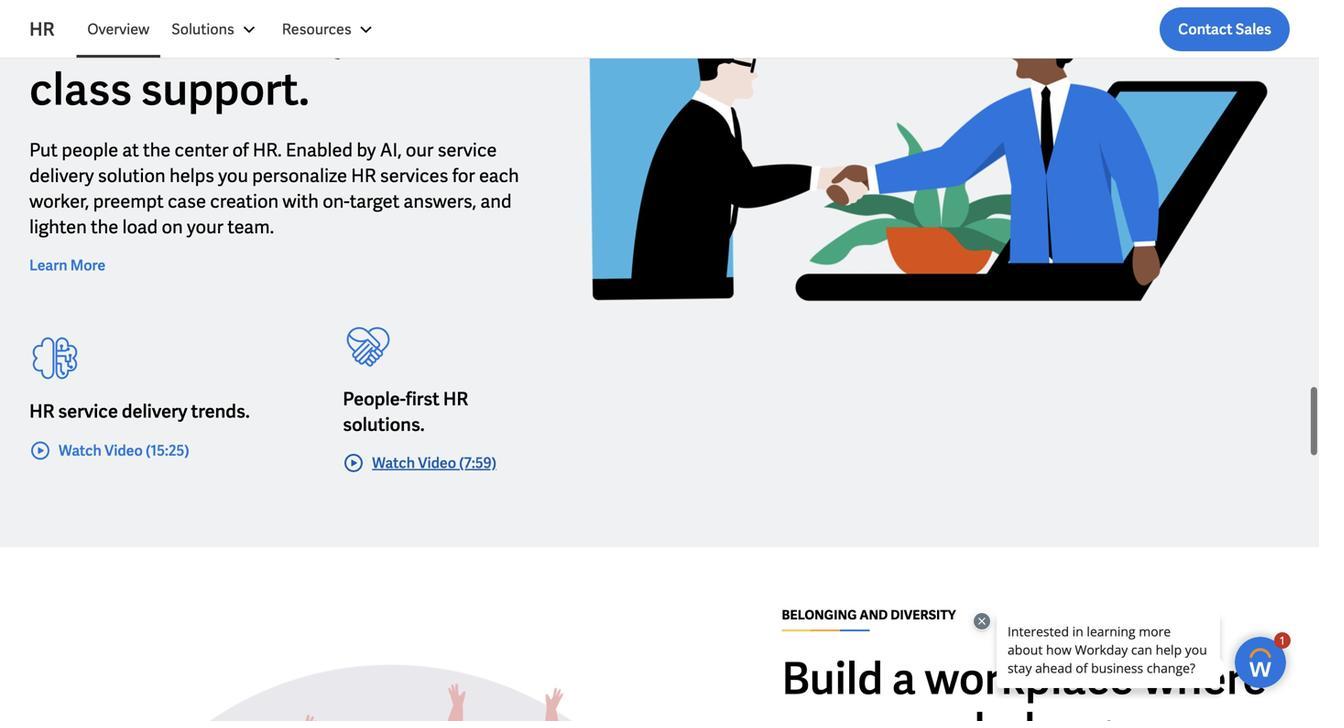 Task type: locate. For each thing, give the bounding box(es) containing it.
deliver
[[29, 6, 171, 63]]

the
[[143, 135, 171, 159], [91, 212, 118, 235]]

video down hr service delivery trends.
[[104, 438, 143, 457]]

ai,
[[380, 135, 402, 159]]

watch
[[59, 438, 102, 457], [372, 450, 415, 470]]

class
[[29, 57, 132, 115]]

(7:59)
[[459, 450, 497, 470]]

0 vertical spatial delivery
[[29, 160, 94, 184]]

and
[[480, 186, 512, 210]]

belonging
[[782, 604, 857, 620]]

video left (7:59)
[[418, 450, 456, 470]]

hr link
[[29, 16, 76, 42]]

video
[[104, 438, 143, 457], [418, 450, 456, 470]]

with
[[283, 186, 319, 210]]

service up for
[[438, 135, 497, 159]]

0 horizontal spatial watch
[[59, 438, 102, 457]]

for
[[452, 160, 475, 184]]

watch for first
[[372, 450, 415, 470]]

delivery up worker,
[[29, 160, 94, 184]]

hr up class
[[29, 17, 54, 41]]

watch video (15:25)
[[59, 438, 189, 457]]

build a workplace where everyone belongs.
[[782, 647, 1267, 722]]

where
[[1143, 647, 1267, 705]]

support.
[[141, 57, 310, 115]]

1 horizontal spatial service
[[438, 135, 497, 159]]

target
[[350, 186, 400, 210]]

hr down by
[[351, 160, 376, 184]]

1 vertical spatial the
[[91, 212, 118, 235]]

build
[[782, 647, 883, 705]]

our
[[406, 135, 434, 159]]

in-
[[454, 6, 505, 63]]

by
[[357, 135, 376, 159]]

people
[[62, 135, 118, 159]]

0 vertical spatial service
[[438, 135, 497, 159]]

hr inside put people at the center of hr. enabled by ai, our service delivery solution helps you personalize hr services for each worker, preempt case creation with on-target answers, and lighten the load on your team.
[[351, 160, 376, 184]]

service up watch video (15:25) link
[[58, 396, 118, 420]]

resources
[[282, 20, 352, 39]]

answers,
[[404, 186, 476, 210]]

learn
[[29, 252, 67, 272]]

learn more
[[29, 252, 106, 272]]

hr.
[[253, 135, 282, 159]]

1 horizontal spatial video
[[418, 450, 456, 470]]

delivery inside put people at the center of hr. enabled by ai, our service delivery solution helps you personalize hr services for each worker, preempt case creation with on-target answers, and lighten the load on your team.
[[29, 160, 94, 184]]

menu
[[76, 7, 388, 51]]

0 horizontal spatial delivery
[[29, 160, 94, 184]]

list containing overview
[[76, 7, 1290, 51]]

people-
[[343, 384, 406, 408]]

a
[[892, 647, 916, 705]]

the down preempt
[[91, 212, 118, 235]]

delivery
[[29, 160, 94, 184], [122, 396, 187, 420]]

enabled
[[286, 135, 353, 159]]

1 vertical spatial service
[[58, 396, 118, 420]]

the right at
[[143, 135, 171, 159]]

your
[[187, 212, 223, 235]]

and
[[860, 604, 888, 620]]

watch for service
[[59, 438, 102, 457]]

helps
[[169, 160, 214, 184]]

watch down solutions.
[[372, 450, 415, 470]]

solution
[[98, 160, 166, 184]]

each
[[479, 160, 519, 184]]

service inside put people at the center of hr. enabled by ai, our service delivery solution helps you personalize hr services for each worker, preempt case creation with on-target answers, and lighten the load on your team.
[[438, 135, 497, 159]]

lighten
[[29, 212, 87, 235]]

solutions button
[[160, 7, 271, 51]]

put
[[29, 135, 58, 159]]

hr inside the people-first hr solutions.
[[443, 384, 468, 408]]

watch down hr service delivery trends.
[[59, 438, 102, 457]]

hr
[[29, 17, 54, 41], [351, 160, 376, 184], [443, 384, 468, 408], [29, 396, 54, 420]]

1 vertical spatial delivery
[[122, 396, 187, 420]]

resources button
[[271, 7, 388, 51]]

0 horizontal spatial the
[[91, 212, 118, 235]]

0 horizontal spatial service
[[58, 396, 118, 420]]

hr right first
[[443, 384, 468, 408]]

delivery up (15:25)
[[122, 396, 187, 420]]

diversity
[[891, 604, 956, 620]]

first
[[406, 384, 440, 408]]

service
[[438, 135, 497, 159], [58, 396, 118, 420]]

everyone
[[782, 699, 966, 722]]

0 horizontal spatial video
[[104, 438, 143, 457]]

creation
[[210, 186, 279, 210]]

list
[[76, 7, 1290, 51]]

hr inside hr link
[[29, 17, 54, 41]]

more
[[70, 252, 106, 272]]

1 horizontal spatial watch
[[372, 450, 415, 470]]

on
[[162, 212, 183, 235]]

trends.
[[191, 396, 250, 420]]

1 horizontal spatial the
[[143, 135, 171, 159]]



Task type: vqa. For each thing, say whether or not it's contained in the screenshot.
security link
no



Task type: describe. For each thing, give the bounding box(es) containing it.
watch video (7:59)
[[372, 450, 497, 470]]

hr up watch video (15:25) link
[[29, 396, 54, 420]]

workplace
[[925, 647, 1134, 705]]

center
[[175, 135, 228, 159]]

people-first hr solutions.
[[343, 384, 468, 433]]

video for first
[[418, 450, 456, 470]]

learn more about our belonging and diversity solution. image
[[29, 603, 753, 722]]

deliver smarter, best-in- class support.
[[29, 6, 505, 115]]

(15:25)
[[146, 438, 189, 457]]

solutions
[[171, 20, 234, 39]]

at
[[122, 135, 139, 159]]

hr service delivery trends.
[[29, 396, 250, 420]]

contact sales link
[[1160, 7, 1290, 51]]

worker,
[[29, 186, 89, 210]]

you
[[218, 160, 248, 184]]

contact sales
[[1178, 20, 1272, 39]]

overview
[[87, 20, 149, 39]]

smarter,
[[180, 6, 345, 63]]

best-
[[353, 6, 454, 63]]

two men shaking hands through device. image
[[567, 0, 1290, 338]]

0 vertical spatial the
[[143, 135, 171, 159]]

load
[[122, 212, 158, 235]]

case
[[168, 186, 206, 210]]

preempt
[[93, 186, 164, 210]]

services
[[380, 160, 448, 184]]

belongs.
[[974, 699, 1143, 722]]

belonging and diversity
[[782, 604, 956, 620]]

1 horizontal spatial delivery
[[122, 396, 187, 420]]

contact
[[1178, 20, 1233, 39]]

solutions.
[[343, 410, 425, 433]]

menu containing overview
[[76, 7, 388, 51]]

watch video (7:59) link
[[343, 449, 497, 471]]

sales
[[1236, 20, 1272, 39]]

team.
[[227, 212, 274, 235]]

watch video (15:25) link
[[29, 437, 189, 459]]

of
[[232, 135, 249, 159]]

personalize
[[252, 160, 347, 184]]

video for service
[[104, 438, 143, 457]]

put people at the center of hr. enabled by ai, our service delivery solution helps you personalize hr services for each worker, preempt case creation with on-target answers, and lighten the load on your team.
[[29, 135, 519, 235]]

learn more link
[[29, 251, 106, 273]]

on-
[[323, 186, 350, 210]]

overview link
[[76, 7, 160, 51]]



